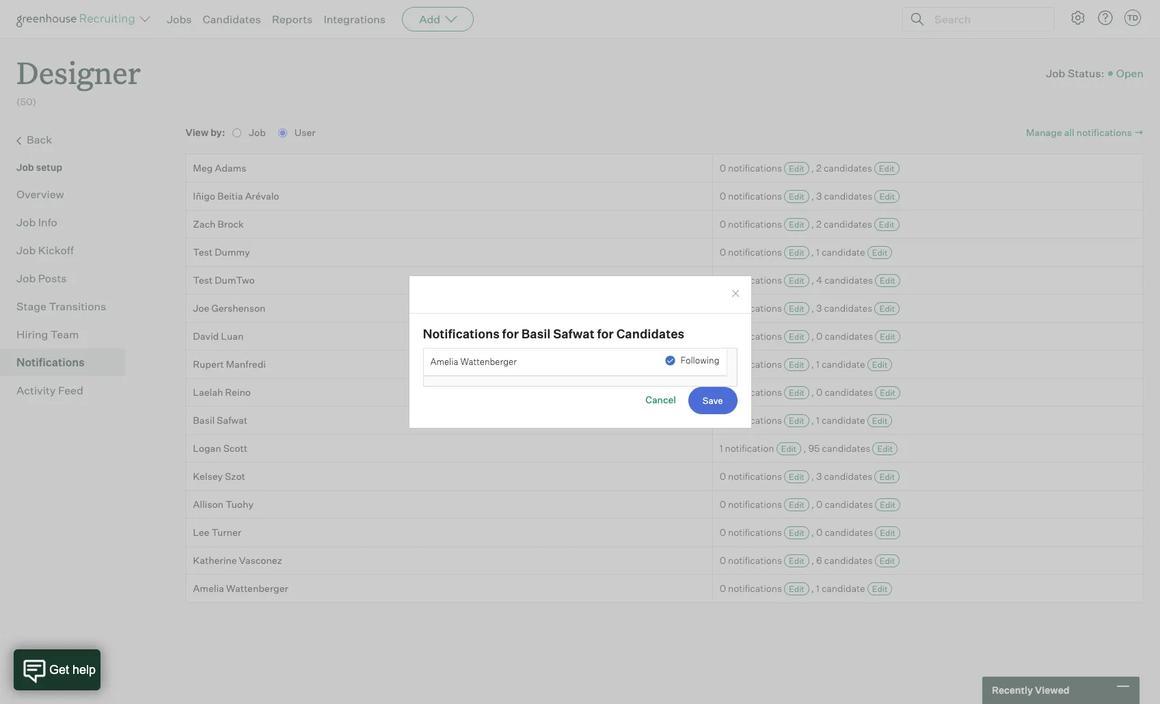 Task type: locate. For each thing, give the bounding box(es) containing it.
notifications for rupert manfredi
[[729, 359, 783, 370]]

0 horizontal spatial amelia wattenberger
[[193, 583, 289, 595]]

0 notifications edit ,             1 candidate edit for test dummy
[[720, 246, 888, 258]]

2 0 notifications edit ,             3 candidates edit from the top
[[720, 302, 895, 314]]

2 vertical spatial 0 notifications edit ,             3 candidates edit
[[720, 471, 895, 482]]

1 test from the top
[[193, 247, 213, 258]]

0 vertical spatial amelia wattenberger
[[431, 356, 517, 367]]

0 for joe gershenson
[[720, 302, 726, 314]]

1 2 from the top
[[817, 162, 822, 174]]

0 vertical spatial wattenberger
[[461, 356, 517, 367]]

job right job option
[[249, 126, 268, 138]]

greenhouse recruiting image
[[16, 11, 140, 27]]

, for laelah reino
[[812, 387, 815, 398]]

view by:
[[186, 126, 227, 138]]

candidates up the following
[[617, 326, 685, 342]]

0 notifications edit ,             1 candidate edit for amelia wattenberger
[[720, 583, 888, 595]]

td
[[1128, 13, 1139, 23]]

logan scott
[[193, 443, 248, 454]]

0
[[720, 162, 726, 174], [720, 190, 726, 202], [720, 218, 726, 230], [720, 246, 726, 258], [720, 274, 726, 286], [720, 302, 726, 314], [720, 331, 726, 342], [817, 331, 823, 342], [720, 359, 726, 370], [720, 387, 726, 398], [817, 387, 823, 398], [720, 415, 726, 426], [720, 471, 726, 482], [720, 499, 726, 510], [817, 499, 823, 510], [720, 527, 726, 538], [817, 527, 823, 538], [720, 555, 726, 566], [720, 583, 726, 595]]

1 for test dummy
[[817, 246, 820, 258]]

0 vertical spatial 0 notifications edit ,             2 candidates edit
[[720, 162, 895, 174]]

1 horizontal spatial for
[[597, 326, 614, 342]]

1 vertical spatial wattenberger
[[226, 583, 289, 595]]

szot
[[225, 471, 245, 483]]

3 0 notifications edit ,             1 candidate edit from the top
[[720, 415, 888, 426]]

, for logan scott
[[804, 443, 807, 454]]

candidates for logan scott
[[823, 443, 871, 454]]

1 0 notifications edit ,             1 candidate edit from the top
[[720, 246, 888, 258]]

job info
[[16, 215, 57, 229]]

iñigo beitia arévalo
[[193, 190, 279, 202]]

2 0 notifications edit ,             0 candidates edit from the top
[[720, 387, 896, 398]]

notifications inside dialog
[[423, 326, 500, 342]]

recently
[[992, 685, 1034, 696]]

0 vertical spatial safwat
[[554, 326, 595, 342]]

0 horizontal spatial for
[[502, 326, 519, 342]]

notifications for iñigo beitia arévalo
[[729, 190, 783, 202]]

activity feed
[[16, 383, 83, 397]]

allison tuohy
[[193, 499, 254, 511]]

2 0 notifications edit ,             2 candidates edit from the top
[[720, 218, 895, 230]]

notifications for notifications
[[16, 355, 85, 369]]

1 0 notifications edit ,             2 candidates edit from the top
[[720, 162, 895, 174]]

0 for kelsey szot
[[720, 471, 726, 482]]

katherine
[[193, 555, 237, 567]]

amelia wattenberger
[[431, 356, 517, 367], [193, 583, 289, 595]]

0 vertical spatial 0 notifications edit ,             3 candidates edit
[[720, 190, 895, 202]]

manfredi
[[226, 359, 266, 370]]

, for david luan
[[812, 331, 815, 342]]

test for test dumtwo
[[193, 275, 213, 286]]

4 0 notifications edit ,             0 candidates edit from the top
[[720, 527, 896, 538]]

1 vertical spatial notifications
[[16, 355, 85, 369]]

reports link
[[272, 12, 313, 26]]

notifications for meg adams
[[729, 162, 783, 174]]

0 notifications edit ,             3 candidates edit for iñigo beitia arévalo
[[720, 190, 895, 202]]

test dummy
[[193, 247, 250, 258]]

td button
[[1122, 7, 1144, 29]]

4 0 notifications edit ,             1 candidate edit from the top
[[720, 583, 888, 595]]

0 for basil safwat
[[720, 415, 726, 426]]

safwat
[[554, 326, 595, 342], [217, 415, 248, 426]]

0 for allison tuohy
[[720, 499, 726, 510]]

job kickoff link
[[16, 242, 120, 258]]

1 horizontal spatial safwat
[[554, 326, 595, 342]]

for
[[502, 326, 519, 342], [597, 326, 614, 342]]

None submit
[[689, 387, 738, 415]]

0 vertical spatial basil
[[522, 326, 551, 342]]

hiring
[[16, 327, 48, 341]]

amelia
[[431, 356, 459, 367], [193, 583, 224, 595]]

job left setup
[[16, 161, 34, 173]]

0 vertical spatial 3
[[817, 190, 822, 202]]

jobs
[[167, 12, 192, 26]]

0 notifications edit ,             0 candidates edit
[[720, 331, 896, 342], [720, 387, 896, 398], [720, 499, 896, 510], [720, 527, 896, 538]]

notifications for notifications for basil safwat for candidates
[[423, 326, 500, 342]]

1 vertical spatial 0 notifications edit ,             2 candidates edit
[[720, 218, 895, 230]]

job left 'kickoff' in the top of the page
[[16, 243, 36, 257]]

1 vertical spatial 3
[[817, 302, 822, 314]]

logan
[[193, 443, 221, 454]]

2 vertical spatial 3
[[817, 471, 822, 482]]

2 2 from the top
[[817, 218, 822, 230]]

, for allison tuohy
[[812, 499, 815, 510]]

4 candidate from the top
[[822, 583, 866, 595]]

candidates for iñigo beitia arévalo
[[825, 190, 873, 202]]

1 3 from the top
[[817, 190, 822, 202]]

candidates link
[[203, 12, 261, 26]]

scott
[[223, 443, 248, 454]]

0 notifications edit ,             2 candidates edit for zach brock
[[720, 218, 895, 230]]

test up 'joe' at the top left
[[193, 275, 213, 286]]

1 horizontal spatial basil
[[522, 326, 551, 342]]

0 notifications edit ,             2 candidates edit
[[720, 162, 895, 174], [720, 218, 895, 230]]

integrations
[[324, 12, 386, 26]]

candidates for laelah reino
[[825, 387, 874, 398]]

adams
[[215, 162, 247, 174]]

overview
[[16, 187, 64, 201]]

following
[[679, 355, 720, 366]]

job left status:
[[1047, 66, 1066, 80]]

2 candidate from the top
[[822, 359, 866, 370]]

1 0 notifications edit ,             3 candidates edit from the top
[[720, 190, 895, 202]]

designer
[[16, 52, 141, 92]]

stage transitions link
[[16, 298, 120, 314]]

0 notifications edit ,             3 candidates edit for joe gershenson
[[720, 302, 895, 314]]

job left info
[[16, 215, 36, 229]]

3 candidate from the top
[[822, 415, 866, 426]]

test
[[193, 247, 213, 258], [193, 275, 213, 286]]

1 vertical spatial safwat
[[217, 415, 248, 426]]

0 vertical spatial 2
[[817, 162, 822, 174]]

candidates inside dialog
[[617, 326, 685, 342]]

1 horizontal spatial candidates
[[617, 326, 685, 342]]

0 horizontal spatial amelia
[[193, 583, 224, 595]]

job posts link
[[16, 270, 120, 286]]

job left "posts" at top
[[16, 271, 36, 285]]

, for kelsey szot
[[812, 471, 815, 482]]

candidates for david luan
[[825, 331, 874, 342]]

1 vertical spatial candidates
[[617, 326, 685, 342]]

notifications for laelah reino
[[729, 387, 783, 398]]

1 horizontal spatial wattenberger
[[461, 356, 517, 367]]

1 horizontal spatial amelia wattenberger
[[431, 356, 517, 367]]

0 vertical spatial candidates
[[203, 12, 261, 26]]

job setup
[[16, 161, 62, 173]]

1 vertical spatial basil
[[193, 415, 215, 426]]

0 horizontal spatial notifications
[[16, 355, 85, 369]]

laelah reino
[[193, 387, 251, 398]]

3 0 notifications edit ,             3 candidates edit from the top
[[720, 471, 895, 482]]

, for iñigo beitia arévalo
[[812, 190, 815, 202]]

1 candidate from the top
[[822, 246, 866, 258]]

basil inside notifications for basil safwat for candidates dialog
[[522, 326, 551, 342]]

katherine vasconez
[[193, 555, 282, 567]]

notifications for test dumtwo
[[729, 274, 783, 286]]

tuohy
[[226, 499, 254, 511]]

, for test dumtwo
[[812, 274, 815, 286]]

amelia inside notifications for basil safwat for candidates dialog
[[431, 356, 459, 367]]

1 horizontal spatial notifications
[[423, 326, 500, 342]]

candidate for wattenberger
[[822, 583, 866, 595]]

1 notification edit ,             95 candidates edit
[[720, 443, 893, 454]]

hiring team
[[16, 327, 79, 341]]

2 test from the top
[[193, 275, 213, 286]]

, for zach brock
[[812, 218, 815, 230]]

candidates for katherine vasconez
[[825, 555, 873, 566]]

cancel
[[646, 394, 676, 405]]

3 0 notifications edit ,             0 candidates edit from the top
[[720, 499, 896, 510]]

kickoff
[[38, 243, 74, 257]]

wattenberger
[[461, 356, 517, 367], [226, 583, 289, 595]]

edit
[[789, 164, 805, 174], [880, 164, 895, 174], [789, 192, 805, 202], [880, 192, 895, 202], [789, 220, 805, 230], [880, 220, 895, 230], [789, 248, 805, 258], [873, 248, 888, 258], [789, 276, 805, 286], [880, 276, 896, 286], [789, 304, 805, 314], [880, 304, 895, 314], [789, 332, 805, 342], [881, 332, 896, 342], [789, 360, 805, 370], [873, 360, 888, 370], [789, 388, 805, 398], [881, 388, 896, 398], [789, 416, 805, 426], [873, 416, 888, 426], [781, 444, 797, 454], [878, 444, 893, 454], [789, 472, 805, 482], [880, 472, 895, 482], [789, 500, 805, 510], [881, 500, 896, 510], [789, 528, 805, 538], [881, 528, 896, 538], [789, 556, 805, 566], [880, 556, 896, 566], [789, 584, 805, 595], [873, 584, 888, 595]]

notifications for test dummy
[[729, 246, 783, 258]]

overview link
[[16, 186, 120, 202]]

0 horizontal spatial candidates
[[203, 12, 261, 26]]

job
[[1047, 66, 1066, 80], [249, 126, 268, 138], [16, 161, 34, 173], [16, 215, 36, 229], [16, 243, 36, 257], [16, 271, 36, 285]]

, for joe gershenson
[[812, 302, 815, 314]]

0 notifications edit ,             2 candidates edit for meg adams
[[720, 162, 895, 174]]

0 for test dummy
[[720, 246, 726, 258]]

job for job info
[[16, 215, 36, 229]]

0 for katherine vasconez
[[720, 555, 726, 566]]

cancel link
[[646, 394, 676, 405]]

, for katherine vasconez
[[812, 555, 815, 566]]

0 vertical spatial amelia
[[431, 356, 459, 367]]

notifications for david luan
[[729, 331, 783, 342]]

0 vertical spatial notifications
[[423, 326, 500, 342]]

vasconez
[[239, 555, 282, 567]]

test down 'zach' at the top of the page
[[193, 247, 213, 258]]

2 3 from the top
[[817, 302, 822, 314]]

0 vertical spatial test
[[193, 247, 213, 258]]

notifications for kelsey szot
[[729, 471, 783, 482]]

(50)
[[16, 96, 36, 108]]

3 3 from the top
[[817, 471, 822, 482]]

1 vertical spatial 0 notifications edit ,             3 candidates edit
[[720, 302, 895, 314]]

notifications for amelia wattenberger
[[729, 583, 783, 595]]

0 for lee turner
[[720, 527, 726, 538]]

1 horizontal spatial amelia
[[431, 356, 459, 367]]

wattenberger inside notifications for basil safwat for candidates dialog
[[461, 356, 517, 367]]

0 for laelah reino
[[720, 387, 726, 398]]

0 horizontal spatial safwat
[[217, 415, 248, 426]]

1 for rupert manfredi
[[817, 359, 820, 370]]

amelia wattenberger inside notifications for basil safwat for candidates dialog
[[431, 356, 517, 367]]

allison
[[193, 499, 224, 511]]

1 vertical spatial test
[[193, 275, 213, 286]]

candidates
[[824, 162, 873, 174], [825, 190, 873, 202], [824, 218, 873, 230], [825, 274, 873, 286], [825, 302, 873, 314], [825, 331, 874, 342], [825, 387, 874, 398], [823, 443, 871, 454], [825, 471, 873, 482], [825, 499, 874, 510], [825, 527, 874, 538], [825, 555, 873, 566]]

1 0 notifications edit ,             0 candidates edit from the top
[[720, 331, 896, 342]]

2 0 notifications edit ,             1 candidate edit from the top
[[720, 359, 888, 370]]

1 vertical spatial 2
[[817, 218, 822, 230]]

, for test dummy
[[812, 246, 815, 258]]

candidates for meg adams
[[824, 162, 873, 174]]

configure image
[[1070, 10, 1087, 26]]

candidates right jobs link
[[203, 12, 261, 26]]

luan
[[221, 331, 244, 342]]

designer (50)
[[16, 52, 141, 108]]

edit link
[[785, 162, 810, 175], [875, 162, 900, 175], [785, 190, 810, 203], [875, 190, 900, 203], [785, 218, 810, 231], [875, 218, 900, 231], [785, 246, 810, 259], [868, 246, 893, 259], [785, 274, 810, 287], [876, 274, 901, 287], [785, 302, 810, 315], [875, 302, 900, 315], [785, 331, 810, 344], [876, 331, 901, 344], [785, 359, 810, 372], [868, 359, 893, 372], [785, 387, 810, 400], [876, 387, 901, 400], [785, 415, 810, 428], [868, 415, 893, 428], [777, 443, 802, 456], [873, 443, 898, 456], [785, 471, 810, 484], [875, 471, 900, 484], [785, 499, 810, 512], [876, 499, 901, 512], [785, 527, 810, 540], [876, 527, 901, 540], [785, 555, 810, 568], [875, 555, 900, 568], [785, 583, 810, 596], [868, 583, 893, 596]]

job for job kickoff
[[16, 243, 36, 257]]

notifications
[[1077, 126, 1133, 138], [729, 162, 783, 174], [729, 190, 783, 202], [729, 218, 783, 230], [729, 246, 783, 258], [729, 274, 783, 286], [729, 302, 783, 314], [729, 331, 783, 342], [729, 359, 783, 370], [729, 387, 783, 398], [729, 415, 783, 426], [729, 471, 783, 482], [729, 499, 783, 510], [729, 527, 783, 538], [729, 555, 783, 566], [729, 583, 783, 595]]

0 notifications edit ,             3 candidates edit for kelsey szot
[[720, 471, 895, 482]]

2
[[817, 162, 822, 174], [817, 218, 822, 230]]



Task type: describe. For each thing, give the bounding box(es) containing it.
1 for amelia wattenberger
[[817, 583, 820, 595]]

dummy
[[215, 247, 250, 258]]

dumtwo
[[215, 275, 255, 286]]

4
[[817, 274, 823, 286]]

2 for meg adams
[[817, 162, 822, 174]]

job info link
[[16, 214, 120, 230]]

rupert manfredi
[[193, 359, 266, 370]]

0 notifications edit ,             6 candidates edit
[[720, 555, 896, 566]]

2 for from the left
[[597, 326, 614, 342]]

candidates for lee turner
[[825, 527, 874, 538]]

add button
[[402, 7, 474, 31]]

, for amelia wattenberger
[[812, 583, 815, 595]]

lee
[[193, 527, 210, 539]]

0 notifications edit ,             0 candidates edit for david luan
[[720, 331, 896, 342]]

job for job posts
[[16, 271, 36, 285]]

job for job setup
[[16, 161, 34, 173]]

0 for amelia wattenberger
[[720, 583, 726, 595]]

0 notifications edit ,             0 candidates edit for lee turner
[[720, 527, 896, 538]]

by:
[[211, 126, 225, 138]]

3 for kelsey szot
[[817, 471, 822, 482]]

, for basil safwat
[[812, 415, 815, 426]]

0 for david luan
[[720, 331, 726, 342]]

notifications for basil safwat for candidates
[[423, 326, 685, 342]]

reino
[[225, 387, 251, 398]]

notifications for basil safwat for candidates dialog
[[409, 275, 752, 429]]

, for lee turner
[[812, 527, 815, 538]]

iñigo
[[193, 190, 215, 202]]

rupert
[[193, 359, 224, 370]]

, for rupert manfredi
[[812, 359, 815, 370]]

open
[[1117, 66, 1144, 80]]

kelsey szot
[[193, 471, 245, 483]]

3 for iñigo beitia arévalo
[[817, 190, 822, 202]]

candidates for kelsey szot
[[825, 471, 873, 482]]

transitions
[[49, 299, 106, 313]]

hiring team link
[[16, 326, 120, 342]]

zach
[[193, 218, 216, 230]]

jobs link
[[167, 12, 192, 26]]

Job radio
[[233, 129, 242, 138]]

manage
[[1027, 126, 1063, 138]]

arévalo
[[245, 190, 279, 202]]

candidates for test dumtwo
[[825, 274, 873, 286]]

0 notifications edit ,             1 candidate edit for basil safwat
[[720, 415, 888, 426]]

add
[[419, 12, 441, 26]]

6
[[817, 555, 823, 566]]

user
[[295, 126, 316, 138]]

joe gershenson
[[193, 303, 266, 314]]

candidate for manfredi
[[822, 359, 866, 370]]

candidate for dummy
[[822, 246, 866, 258]]

view
[[186, 126, 209, 138]]

0 notifications edit ,             1 candidate edit for rupert manfredi
[[720, 359, 888, 370]]

activity
[[16, 383, 56, 397]]

0 for rupert manfredi
[[720, 359, 726, 370]]

info
[[38, 215, 57, 229]]

notification
[[725, 443, 775, 454]]

1 vertical spatial amelia wattenberger
[[193, 583, 289, 595]]

notifications for basil safwat
[[729, 415, 783, 426]]

viewed
[[1036, 685, 1070, 696]]

posts
[[38, 271, 67, 285]]

candidates for zach brock
[[824, 218, 873, 230]]

safwat inside dialog
[[554, 326, 595, 342]]

job for job
[[249, 126, 268, 138]]

manage all notifications →
[[1027, 126, 1144, 138]]

none submit inside notifications for basil safwat for candidates dialog
[[689, 387, 738, 415]]

2 for zach brock
[[817, 218, 822, 230]]

1 for from the left
[[502, 326, 519, 342]]

joe
[[193, 303, 209, 314]]

reports
[[272, 12, 313, 26]]

0 for test dumtwo
[[720, 274, 726, 286]]

0 horizontal spatial basil
[[193, 415, 215, 426]]

→
[[1135, 126, 1144, 138]]

david luan
[[193, 331, 244, 342]]

feed
[[58, 383, 83, 397]]

notifications for joe gershenson
[[729, 302, 783, 314]]

0 for meg adams
[[720, 162, 726, 174]]

Search text field
[[932, 9, 1042, 29]]

notifications for katherine vasconez
[[729, 555, 783, 566]]

1 vertical spatial amelia
[[193, 583, 224, 595]]

95
[[809, 443, 820, 454]]

back
[[27, 132, 52, 146]]

manage all notifications → link
[[1027, 126, 1144, 139]]

stage
[[16, 299, 46, 313]]

0 horizontal spatial wattenberger
[[226, 583, 289, 595]]

kelsey
[[193, 471, 223, 483]]

candidates for allison tuohy
[[825, 499, 874, 510]]

notifications link
[[16, 354, 120, 370]]

laelah
[[193, 387, 223, 398]]

0 notifications edit ,             0 candidates edit for allison tuohy
[[720, 499, 896, 510]]

back link
[[16, 131, 120, 149]]

meg
[[193, 162, 213, 174]]

all
[[1065, 126, 1075, 138]]

1 for basil safwat
[[817, 415, 820, 426]]

setup
[[36, 161, 62, 173]]

integrations link
[[324, 12, 386, 26]]

notifications for lee turner
[[729, 527, 783, 538]]

brock
[[218, 218, 244, 230]]

job kickoff
[[16, 243, 74, 257]]

status:
[[1068, 66, 1105, 80]]

3 for joe gershenson
[[817, 302, 822, 314]]

test dumtwo
[[193, 275, 255, 286]]

designer link
[[16, 38, 141, 95]]

0 for iñigo beitia arévalo
[[720, 190, 726, 202]]

lee turner
[[193, 527, 242, 539]]

test for test dummy
[[193, 247, 213, 258]]

td button
[[1125, 10, 1142, 26]]

recently viewed
[[992, 685, 1070, 696]]

0 notifications edit ,             4 candidates edit
[[720, 274, 896, 286]]

zach brock
[[193, 218, 244, 230]]

activity feed link
[[16, 382, 120, 399]]

gershenson
[[212, 303, 266, 314]]

job status:
[[1047, 66, 1105, 80]]

, for meg adams
[[812, 162, 815, 174]]

candidates for joe gershenson
[[825, 302, 873, 314]]

candidate for safwat
[[822, 415, 866, 426]]

User radio
[[278, 129, 287, 138]]

job posts
[[16, 271, 67, 285]]

0 notifications edit ,             0 candidates edit for laelah reino
[[720, 387, 896, 398]]

beitia
[[217, 190, 243, 202]]

meg adams
[[193, 162, 247, 174]]

close image
[[730, 288, 741, 299]]

notifications for allison tuohy
[[729, 499, 783, 510]]

team
[[50, 327, 79, 341]]

david
[[193, 331, 219, 342]]

stage transitions
[[16, 299, 106, 313]]

job for job status:
[[1047, 66, 1066, 80]]

0 for zach brock
[[720, 218, 726, 230]]

notifications for zach brock
[[729, 218, 783, 230]]

turner
[[212, 527, 242, 539]]



Task type: vqa. For each thing, say whether or not it's contained in the screenshot.
the Job Posts 'link'
yes



